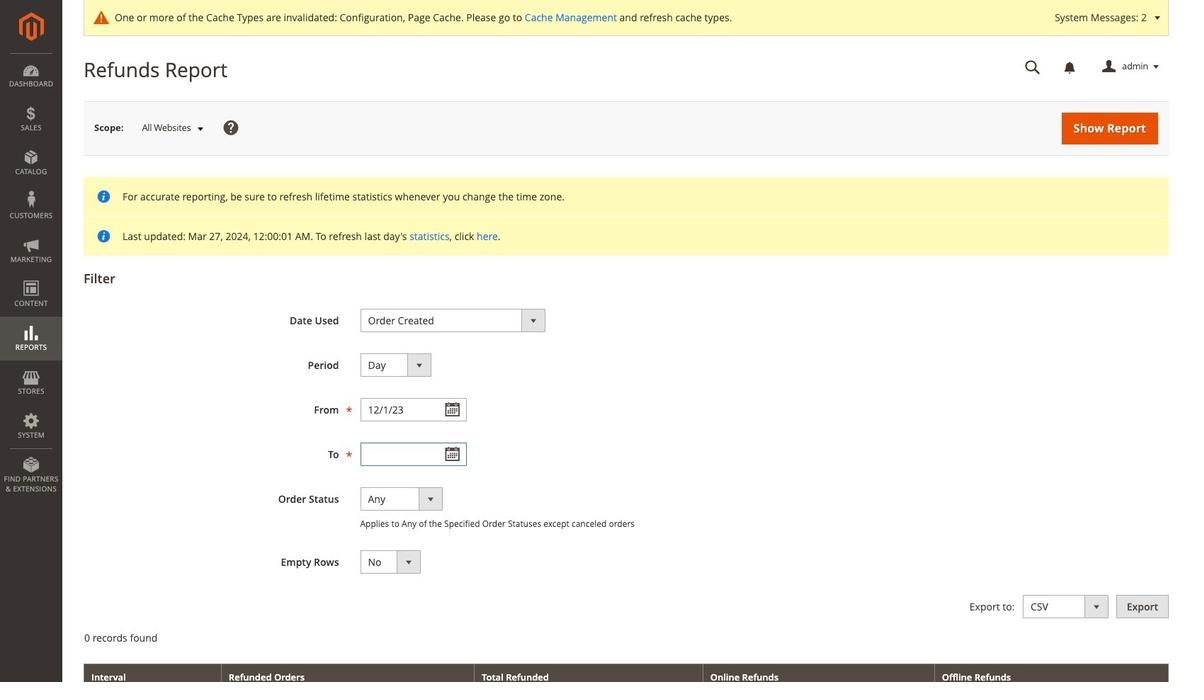 Task type: locate. For each thing, give the bounding box(es) containing it.
menu bar
[[0, 53, 62, 501]]

None text field
[[360, 398, 467, 422]]

None text field
[[1015, 55, 1051, 79], [360, 443, 467, 466], [1015, 55, 1051, 79], [360, 443, 467, 466]]



Task type: describe. For each thing, give the bounding box(es) containing it.
magento admin panel image
[[19, 12, 44, 41]]



